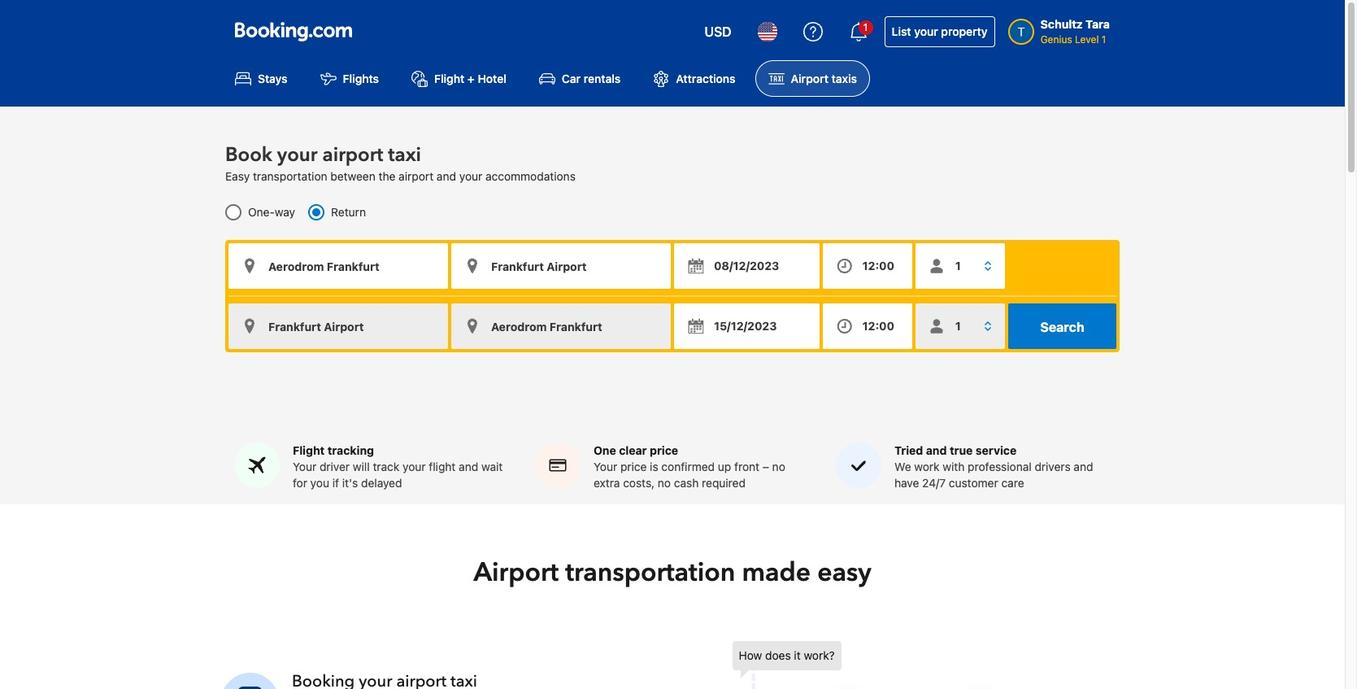 Task type: locate. For each thing, give the bounding box(es) containing it.
price
[[650, 444, 679, 457], [621, 460, 647, 474]]

and right the
[[437, 169, 456, 183]]

booking airport taxi image
[[733, 641, 1074, 689], [221, 673, 279, 689]]

will
[[353, 460, 370, 474]]

1 vertical spatial 12:00 button
[[823, 304, 913, 349]]

1 horizontal spatial your
[[594, 460, 618, 474]]

true
[[950, 444, 973, 457]]

flight for flight tracking your driver will track your flight and wait for you if it's delayed
[[293, 444, 325, 457]]

your right book
[[277, 142, 318, 169]]

attractions
[[676, 72, 736, 86]]

0 horizontal spatial flight
[[293, 444, 325, 457]]

airport
[[791, 72, 829, 86], [474, 555, 559, 591]]

1 vertical spatial airport
[[474, 555, 559, 591]]

0 horizontal spatial airport
[[474, 555, 559, 591]]

cash
[[674, 476, 699, 490]]

no down "is"
[[658, 476, 671, 490]]

and inside book your airport taxi easy transportation between the airport and your accommodations
[[437, 169, 456, 183]]

airport
[[323, 142, 383, 169], [399, 169, 434, 183]]

12:00
[[863, 259, 895, 273], [863, 319, 895, 333]]

1 horizontal spatial airport
[[791, 72, 829, 86]]

up
[[718, 460, 732, 474]]

your right track
[[403, 460, 426, 474]]

1 horizontal spatial transportation
[[566, 555, 736, 591]]

driver
[[320, 460, 350, 474]]

stays link
[[222, 60, 301, 97]]

0 horizontal spatial your
[[293, 460, 317, 474]]

1 12:00 from the top
[[863, 259, 895, 273]]

usd
[[705, 24, 732, 39]]

rentals
[[584, 72, 621, 86]]

accommodations
[[486, 169, 576, 183]]

airport down taxi
[[399, 169, 434, 183]]

–
[[763, 460, 770, 474]]

0 vertical spatial transportation
[[253, 169, 328, 183]]

flights link
[[307, 60, 392, 97]]

2 12:00 button from the top
[[823, 304, 913, 349]]

it
[[794, 649, 801, 662]]

and
[[437, 169, 456, 183], [926, 444, 947, 457], [459, 460, 479, 474], [1074, 460, 1094, 474]]

professional
[[968, 460, 1032, 474]]

airport up the between
[[323, 142, 383, 169]]

1 your from the left
[[293, 460, 317, 474]]

2 your from the left
[[594, 460, 618, 474]]

no
[[773, 460, 786, 474], [658, 476, 671, 490]]

1 vertical spatial airport
[[399, 169, 434, 183]]

taxi
[[388, 142, 421, 169]]

one clear price your price is confirmed up front – no extra costs, no cash required
[[594, 444, 786, 490]]

12:00 for 08/12/2023
[[863, 259, 895, 273]]

1
[[864, 21, 868, 33], [1102, 33, 1107, 46]]

list your property link
[[885, 16, 995, 47]]

flight
[[434, 72, 465, 86], [293, 444, 325, 457]]

0 vertical spatial no
[[773, 460, 786, 474]]

your down one on the bottom left
[[594, 460, 618, 474]]

your
[[915, 24, 939, 38], [277, 142, 318, 169], [459, 169, 483, 183], [403, 460, 426, 474]]

required
[[702, 476, 746, 490]]

0 horizontal spatial transportation
[[253, 169, 328, 183]]

0 horizontal spatial no
[[658, 476, 671, 490]]

wait
[[482, 460, 503, 474]]

flight inside flight tracking your driver will track your flight and wait for you if it's delayed
[[293, 444, 325, 457]]

list your property
[[892, 24, 988, 38]]

1 horizontal spatial booking airport taxi image
[[733, 641, 1074, 689]]

costs,
[[623, 476, 655, 490]]

1 horizontal spatial flight
[[434, 72, 465, 86]]

and right "drivers"
[[1074, 460, 1094, 474]]

clear
[[619, 444, 647, 457]]

1 vertical spatial 12:00
[[863, 319, 895, 333]]

1 horizontal spatial 1
[[1102, 33, 1107, 46]]

1 horizontal spatial no
[[773, 460, 786, 474]]

1 button
[[839, 12, 878, 51]]

delayed
[[361, 476, 402, 490]]

your inside flight tracking your driver will track your flight and wait for you if it's delayed
[[403, 460, 426, 474]]

0 vertical spatial 12:00
[[863, 259, 895, 273]]

service
[[976, 444, 1017, 457]]

your right list
[[915, 24, 939, 38]]

and left wait
[[459, 460, 479, 474]]

0 vertical spatial 12:00 button
[[823, 243, 913, 289]]

1 vertical spatial price
[[621, 460, 647, 474]]

return
[[331, 205, 366, 219]]

airport inside airport taxis link
[[791, 72, 829, 86]]

booking.com online hotel reservations image
[[235, 22, 352, 41]]

1 horizontal spatial airport
[[399, 169, 434, 183]]

for
[[293, 476, 307, 490]]

1 horizontal spatial price
[[650, 444, 679, 457]]

easy
[[225, 169, 250, 183]]

0 horizontal spatial price
[[621, 460, 647, 474]]

transportation
[[253, 169, 328, 183], [566, 555, 736, 591]]

tried
[[895, 444, 924, 457]]

1 vertical spatial no
[[658, 476, 671, 490]]

price down the clear at left bottom
[[621, 460, 647, 474]]

0 horizontal spatial airport
[[323, 142, 383, 169]]

car rentals
[[562, 72, 621, 86]]

no right –
[[773, 460, 786, 474]]

0 horizontal spatial 1
[[864, 21, 868, 33]]

you
[[311, 476, 329, 490]]

Enter pick-up location text field
[[229, 243, 448, 289]]

1 vertical spatial flight
[[293, 444, 325, 457]]

airport taxis
[[791, 72, 857, 86]]

list
[[892, 24, 912, 38]]

price up "is"
[[650, 444, 679, 457]]

your
[[293, 460, 317, 474], [594, 460, 618, 474]]

your up for
[[293, 460, 317, 474]]

front
[[735, 460, 760, 474]]

1 inside button
[[864, 21, 868, 33]]

0 vertical spatial airport
[[791, 72, 829, 86]]

1 12:00 button from the top
[[823, 243, 913, 289]]

made
[[742, 555, 811, 591]]

12:00 button
[[823, 243, 913, 289], [823, 304, 913, 349]]

and inside flight tracking your driver will track your flight and wait for you if it's delayed
[[459, 460, 479, 474]]

flight left +
[[434, 72, 465, 86]]

2 12:00 from the top
[[863, 319, 895, 333]]

hotel
[[478, 72, 507, 86]]

0 vertical spatial flight
[[434, 72, 465, 86]]

0 vertical spatial airport
[[323, 142, 383, 169]]

12:00 for 15/12/2023
[[863, 319, 895, 333]]

flight up driver
[[293, 444, 325, 457]]

confirmed
[[662, 460, 715, 474]]

1 down tara
[[1102, 33, 1107, 46]]

1 left list
[[864, 21, 868, 33]]



Task type: describe. For each thing, give the bounding box(es) containing it.
0 vertical spatial price
[[650, 444, 679, 457]]

if
[[333, 476, 339, 490]]

one-
[[248, 205, 275, 219]]

how does it work?
[[739, 649, 835, 662]]

easy
[[818, 555, 872, 591]]

drivers
[[1035, 460, 1071, 474]]

one-way
[[248, 205, 295, 219]]

taxis
[[832, 72, 857, 86]]

flights
[[343, 72, 379, 86]]

Enter destination text field
[[452, 243, 671, 289]]

+
[[468, 72, 475, 86]]

work?
[[804, 649, 835, 662]]

work
[[915, 460, 940, 474]]

track
[[373, 460, 400, 474]]

airport taxis link
[[755, 60, 870, 97]]

we
[[895, 460, 912, 474]]

have
[[895, 476, 920, 490]]

tara
[[1086, 17, 1110, 31]]

transportation inside book your airport taxi easy transportation between the airport and your accommodations
[[253, 169, 328, 183]]

does
[[766, 649, 791, 662]]

08/12/2023 button
[[674, 243, 820, 289]]

flight + hotel link
[[399, 60, 520, 97]]

extra
[[594, 476, 620, 490]]

schultz
[[1041, 17, 1083, 31]]

usd button
[[695, 12, 742, 51]]

car rentals link
[[526, 60, 634, 97]]

schultz tara genius level 1
[[1041, 17, 1110, 46]]

the
[[379, 169, 396, 183]]

care
[[1002, 476, 1025, 490]]

is
[[650, 460, 659, 474]]

and up work
[[926, 444, 947, 457]]

12:00 button for 08/12/2023
[[823, 243, 913, 289]]

your inside flight tracking your driver will track your flight and wait for you if it's delayed
[[293, 460, 317, 474]]

how
[[739, 649, 763, 662]]

tracking
[[328, 444, 374, 457]]

flight + hotel
[[434, 72, 507, 86]]

book
[[225, 142, 272, 169]]

stays
[[258, 72, 288, 86]]

between
[[331, 169, 376, 183]]

airport for airport taxis
[[791, 72, 829, 86]]

customer
[[949, 476, 999, 490]]

tried and true service we work with professional drivers and have 24/7 customer care
[[895, 444, 1094, 490]]

with
[[943, 460, 965, 474]]

attractions link
[[640, 60, 749, 97]]

flight tracking your driver will track your flight and wait for you if it's delayed
[[293, 444, 503, 490]]

it's
[[342, 476, 358, 490]]

0 horizontal spatial booking airport taxi image
[[221, 673, 279, 689]]

book your airport taxi easy transportation between the airport and your accommodations
[[225, 142, 576, 183]]

your inside one clear price your price is confirmed up front – no extra costs, no cash required
[[594, 460, 618, 474]]

1 inside schultz tara genius level 1
[[1102, 33, 1107, 46]]

airport transportation made easy
[[474, 555, 872, 591]]

car
[[562, 72, 581, 86]]

level
[[1076, 33, 1099, 46]]

genius
[[1041, 33, 1073, 46]]

search button
[[1009, 304, 1117, 349]]

search
[[1041, 320, 1085, 335]]

24/7
[[923, 476, 946, 490]]

15/12/2023 button
[[674, 304, 820, 349]]

way
[[275, 205, 295, 219]]

15/12/2023
[[714, 319, 777, 333]]

one
[[594, 444, 616, 457]]

your left the accommodations
[[459, 169, 483, 183]]

1 vertical spatial transportation
[[566, 555, 736, 591]]

property
[[942, 24, 988, 38]]

12:00 button for 15/12/2023
[[823, 304, 913, 349]]

flight for flight + hotel
[[434, 72, 465, 86]]

airport for airport transportation made easy
[[474, 555, 559, 591]]

08/12/2023
[[714, 259, 780, 273]]

flight
[[429, 460, 456, 474]]



Task type: vqa. For each thing, say whether or not it's contained in the screenshot.
Your
yes



